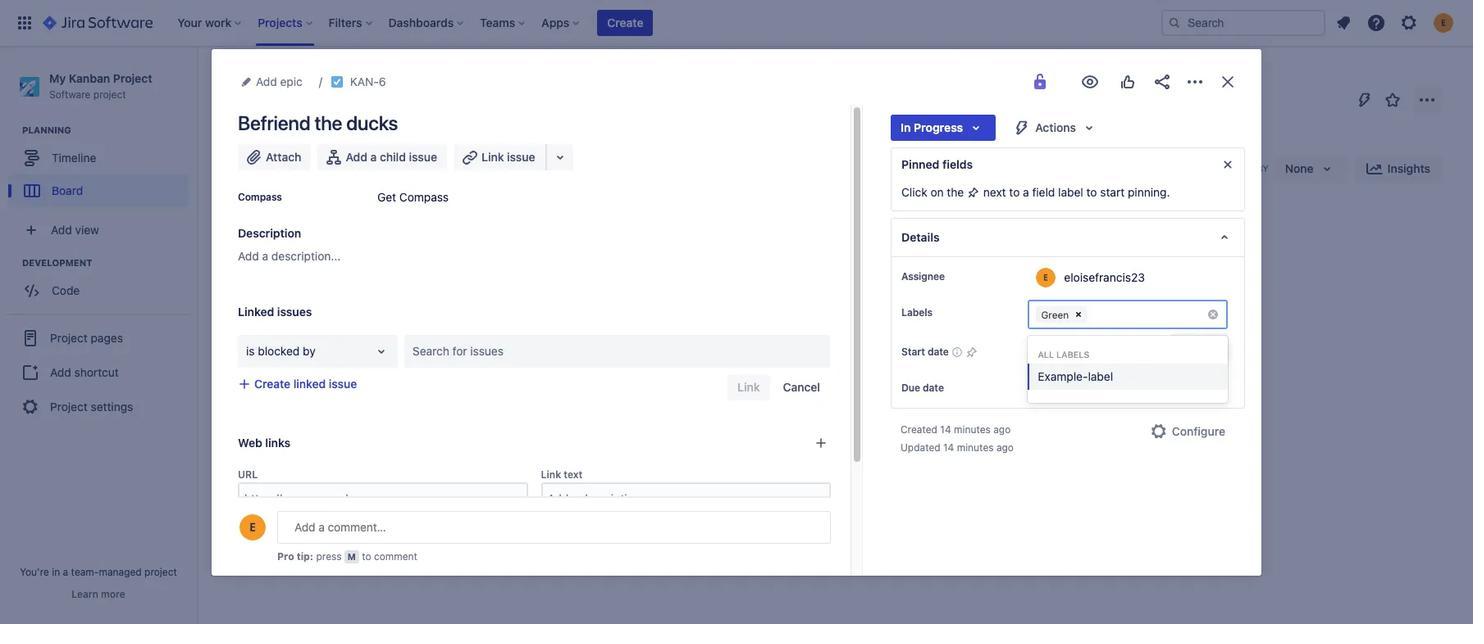 Task type: vqa. For each thing, say whether or not it's contained in the screenshot.
in
yes



Task type: locate. For each thing, give the bounding box(es) containing it.
more
[[101, 589, 125, 601]]

create for create linked issue
[[254, 377, 290, 391]]

0 horizontal spatial my
[[49, 71, 66, 85]]

1 horizontal spatial my
[[293, 68, 309, 82]]

add for add shortcut
[[50, 366, 71, 380]]

add left shortcut
[[50, 366, 71, 380]]

watch options: you are not watching this issue, 0 people watching image
[[1080, 72, 1100, 92]]

development
[[22, 258, 92, 268]]

project inside "project pages" link
[[50, 331, 88, 345]]

a left field
[[1023, 185, 1029, 199]]

link for link issue
[[481, 150, 504, 164]]

issue
[[409, 150, 437, 164], [507, 150, 535, 164], [329, 377, 357, 391]]

learn
[[72, 589, 98, 601]]

created 14 minutes ago updated 14 minutes ago
[[901, 424, 1014, 454]]

due date pin to top. only you can see pinned fields. image
[[947, 382, 960, 395]]

my up 'board'
[[293, 68, 309, 82]]

fields
[[942, 157, 973, 171]]

in progress button
[[891, 115, 996, 141]]

my
[[293, 68, 309, 82], [49, 71, 66, 85]]

assignee
[[901, 271, 945, 283]]

compass down the search this board 'text box'
[[238, 191, 282, 203]]

kanban for my kanban project software project
[[69, 71, 110, 85]]

create banner
[[0, 0, 1473, 46]]

attach
[[266, 150, 301, 164]]

my kanban project software project
[[49, 71, 152, 101]]

to do
[[242, 225, 273, 237]]

my kanban project
[[293, 68, 392, 82]]

project right managed
[[144, 567, 177, 579]]

close image
[[1218, 72, 1238, 92]]

date right start
[[928, 346, 949, 358]]

star kan board image
[[1383, 90, 1402, 110]]

link for link text
[[541, 469, 561, 481]]

create
[[607, 16, 643, 30], [254, 377, 290, 391]]

project
[[93, 88, 126, 101], [144, 567, 177, 579]]

by inside befriend the ducks dialog
[[303, 344, 316, 358]]

in
[[52, 567, 60, 579]]

create for create
[[607, 16, 643, 30]]

issues
[[277, 305, 312, 319]]

0 horizontal spatial issue
[[329, 377, 357, 391]]

my for my kanban project
[[293, 68, 309, 82]]

create inside primary element
[[607, 16, 643, 30]]

1 vertical spatial label
[[1088, 370, 1113, 384]]

vote options: no one has voted for this issue yet. image
[[1118, 72, 1138, 92]]

add people image
[[404, 159, 423, 179]]

share image
[[1152, 72, 1172, 92]]

by right blocked
[[303, 344, 316, 358]]

add
[[256, 75, 277, 89], [346, 150, 367, 164], [238, 249, 259, 263], [50, 366, 71, 380]]

minutes right the 'updated'
[[957, 442, 994, 454]]

my up software
[[49, 71, 66, 85]]

date
[[928, 346, 949, 358], [923, 382, 944, 395]]

0 vertical spatial project
[[93, 88, 126, 101]]

to right next
[[1009, 185, 1020, 199]]

my inside my kanban project software project
[[49, 71, 66, 85]]

the right "on"
[[947, 185, 964, 199]]

compass down the add people image
[[399, 190, 449, 204]]

1 vertical spatial by
[[303, 344, 316, 358]]

project settings link
[[7, 390, 190, 426]]

settings
[[91, 400, 133, 414]]

14 right created
[[940, 424, 951, 436]]

Search field
[[1161, 10, 1325, 36]]

0 horizontal spatial link
[[481, 150, 504, 164]]

links
[[265, 436, 290, 450]]

add left epic
[[256, 75, 277, 89]]

create button
[[597, 10, 653, 36]]

link inside button
[[481, 150, 504, 164]]

add shortcut button
[[7, 357, 190, 390]]

Add a description... field
[[543, 485, 829, 514]]

compass
[[399, 190, 449, 204], [238, 191, 282, 203]]

0 vertical spatial date
[[928, 346, 949, 358]]

board link
[[8, 175, 189, 208]]

create inside befriend the ducks dialog
[[254, 377, 290, 391]]

project
[[355, 68, 392, 82], [113, 71, 152, 85], [50, 331, 88, 345], [50, 400, 88, 414]]

2 horizontal spatial to
[[1086, 185, 1097, 199]]

open image
[[371, 342, 391, 362]]

a
[[370, 150, 377, 164], [1023, 185, 1029, 199], [262, 249, 268, 263], [63, 567, 68, 579]]

1 horizontal spatial label
[[1088, 370, 1113, 384]]

add inside add a child issue button
[[346, 150, 367, 164]]

1 vertical spatial 14
[[943, 442, 954, 454]]

project right software
[[93, 88, 126, 101]]

1 vertical spatial ago
[[996, 442, 1014, 454]]

board
[[52, 184, 83, 197]]

0 horizontal spatial by
[[303, 344, 316, 358]]

planning group
[[8, 124, 196, 213]]

kanban inside my kanban project software project
[[69, 71, 110, 85]]

link left the text at the left
[[541, 469, 561, 481]]

0 vertical spatial link
[[481, 150, 504, 164]]

attach button
[[238, 144, 311, 171]]

start
[[901, 346, 925, 358]]

web
[[238, 436, 262, 450]]

is blocked by
[[246, 344, 316, 358]]

jira software image
[[43, 13, 153, 33], [43, 13, 153, 33]]

comment
[[374, 551, 417, 563]]

details
[[901, 230, 940, 244]]

kan-
[[350, 75, 379, 89]]

0 horizontal spatial the
[[314, 112, 342, 135]]

web links
[[238, 436, 290, 450]]

0 vertical spatial create
[[607, 16, 643, 30]]

project inside my kanban project software project
[[93, 88, 126, 101]]

a right "in"
[[63, 567, 68, 579]]

0 horizontal spatial project
[[93, 88, 126, 101]]

minutes down the due date pin to top. only you can see pinned fields. icon
[[954, 424, 991, 436]]

code
[[52, 284, 80, 298]]

add inside add epic popup button
[[256, 75, 277, 89]]

m
[[348, 552, 356, 563]]

task image
[[330, 75, 343, 89]]

configure
[[1172, 425, 1225, 439]]

add left child
[[346, 150, 367, 164]]

actions image
[[1185, 72, 1205, 92]]

2 horizontal spatial issue
[[507, 150, 535, 164]]

Add a comment… field
[[277, 512, 831, 545]]

next to a field label to start pinning.
[[980, 185, 1170, 199]]

date left the due date pin to top. only you can see pinned fields. icon
[[923, 382, 944, 395]]

eloisefrancis23
[[1064, 270, 1145, 284]]

field
[[1032, 185, 1055, 199]]

label down 2023
[[1088, 370, 1113, 384]]

kanban for my kanban project
[[312, 68, 352, 82]]

to
[[242, 225, 256, 237]]

label
[[1058, 185, 1083, 199], [1088, 370, 1113, 384]]

green
[[1041, 309, 1069, 321]]

1 vertical spatial create
[[254, 377, 290, 391]]

1 vertical spatial link
[[541, 469, 561, 481]]

on
[[930, 185, 944, 199]]

linked issues
[[238, 305, 312, 319]]

development group
[[8, 257, 196, 313]]

a left child
[[370, 150, 377, 164]]

create column image
[[927, 215, 946, 235]]

1 vertical spatial minutes
[[957, 442, 994, 454]]

description...
[[271, 249, 341, 263]]

child
[[380, 150, 406, 164]]

1 vertical spatial date
[[923, 382, 944, 395]]

label right field
[[1058, 185, 1083, 199]]

example-
[[1038, 370, 1088, 384]]

code link
[[8, 275, 189, 308]]

0 horizontal spatial create
[[254, 377, 290, 391]]

by right the group
[[1257, 163, 1269, 174]]

the down task icon
[[314, 112, 342, 135]]

project inside project settings link
[[50, 400, 88, 414]]

to
[[1009, 185, 1020, 199], [1086, 185, 1097, 199], [362, 551, 371, 563]]

1 horizontal spatial by
[[1257, 163, 1269, 174]]

1 horizontal spatial kanban
[[312, 68, 352, 82]]

pro tip: press m to comment
[[277, 551, 417, 563]]

add a child issue
[[346, 150, 437, 164]]

link right the add people image
[[481, 150, 504, 164]]

14 right the 'updated'
[[943, 442, 954, 454]]

0 horizontal spatial kanban
[[69, 71, 110, 85]]

add down to
[[238, 249, 259, 263]]

cancel
[[783, 381, 820, 395]]

1 horizontal spatial project
[[144, 567, 177, 579]]

timeline
[[52, 151, 96, 165]]

eloisefrancis23 image
[[341, 156, 367, 182]]

terry turtle image
[[366, 156, 392, 182]]

ago
[[993, 424, 1011, 436], [996, 442, 1014, 454]]

add epic button
[[238, 72, 307, 92]]

learn more button
[[72, 589, 125, 602]]

add inside add shortcut "button"
[[50, 366, 71, 380]]

start
[[1100, 185, 1125, 199]]

1 horizontal spatial to
[[1009, 185, 1020, 199]]

to left start
[[1086, 185, 1097, 199]]

kanban
[[312, 68, 352, 82], [69, 71, 110, 85]]

Search this board text field
[[231, 154, 307, 184]]

group
[[7, 314, 190, 431]]

the
[[314, 112, 342, 135], [947, 185, 964, 199]]

1 horizontal spatial create
[[607, 16, 643, 30]]

to right m
[[362, 551, 371, 563]]

do
[[258, 225, 273, 237]]

befriend the ducks dialog
[[212, 49, 1261, 625]]

1 horizontal spatial the
[[947, 185, 964, 199]]

1 vertical spatial project
[[144, 567, 177, 579]]

timeline link
[[8, 142, 189, 175]]

0 horizontal spatial label
[[1058, 185, 1083, 199]]

due
[[901, 382, 920, 395]]

copy link to issue image
[[383, 75, 396, 88]]

project inside my kanban project link
[[355, 68, 392, 82]]

1 horizontal spatial link
[[541, 469, 561, 481]]

projects
[[230, 68, 273, 82]]



Task type: describe. For each thing, give the bounding box(es) containing it.
is
[[246, 344, 255, 358]]

all labels
[[1038, 350, 1089, 360]]

befriend
[[238, 112, 310, 135]]

create linked issue button
[[228, 375, 367, 395]]

link issue
[[481, 150, 535, 164]]

date for none
[[923, 382, 944, 395]]

a down description
[[262, 249, 268, 263]]

next
[[983, 185, 1006, 199]]

search image
[[1168, 16, 1181, 30]]

link text
[[541, 469, 583, 481]]

link to a web page image
[[814, 437, 828, 450]]

shortcut
[[74, 366, 119, 380]]

clear image
[[1206, 308, 1220, 322]]

pinning.
[[1128, 185, 1170, 199]]

0 vertical spatial by
[[1257, 163, 1269, 174]]

linked
[[293, 377, 326, 391]]

you're
[[20, 567, 49, 579]]

start date pin to top. only you can see pinned fields. image
[[965, 346, 978, 359]]

example-label
[[1038, 370, 1113, 384]]

a inside button
[[370, 150, 377, 164]]

insights image
[[1364, 159, 1384, 179]]

details element
[[891, 218, 1245, 258]]

create linked issue
[[254, 377, 357, 391]]

kan board
[[231, 100, 324, 123]]

kan-6
[[350, 75, 386, 89]]

add epic
[[256, 75, 302, 89]]

add shortcut
[[50, 366, 119, 380]]

6
[[379, 75, 386, 89]]

tip:
[[297, 551, 313, 563]]

get
[[377, 190, 396, 204]]

https://www.example.com field
[[239, 485, 526, 514]]

0 horizontal spatial to
[[362, 551, 371, 563]]

actions button
[[1002, 115, 1109, 141]]

blocked
[[258, 344, 300, 358]]

you're in a team-managed project
[[20, 567, 177, 579]]

clear image
[[1072, 308, 1085, 322]]

group
[[1222, 163, 1254, 174]]

url
[[238, 469, 258, 481]]

click on the
[[901, 185, 967, 199]]

group by
[[1222, 163, 1269, 174]]

hide message image
[[1218, 155, 1238, 175]]

pinned
[[901, 157, 939, 171]]

configure link
[[1139, 419, 1235, 445]]

software
[[49, 88, 91, 101]]

ducks
[[346, 112, 398, 135]]

project pages link
[[7, 321, 190, 357]]

pinned fields
[[901, 157, 973, 171]]

0 vertical spatial minutes
[[954, 424, 991, 436]]

group containing project pages
[[7, 314, 190, 431]]

all
[[1038, 350, 1054, 360]]

1 horizontal spatial compass
[[399, 190, 449, 204]]

0 vertical spatial ago
[[993, 424, 1011, 436]]

linked
[[238, 305, 274, 319]]

text
[[564, 469, 583, 481]]

team-
[[71, 567, 99, 579]]

add for add a description...
[[238, 249, 259, 263]]

add for add a child issue
[[346, 150, 367, 164]]

date for sep 19, 2023
[[928, 346, 949, 358]]

kan
[[231, 100, 270, 123]]

add for add epic
[[256, 75, 277, 89]]

1 vertical spatial the
[[947, 185, 964, 199]]

progress
[[914, 121, 963, 135]]

primary element
[[10, 0, 1161, 46]]

learn more
[[72, 589, 125, 601]]

managed
[[99, 567, 142, 579]]

befriend the ducks
[[238, 112, 398, 135]]

add a description...
[[238, 249, 341, 263]]

pro
[[277, 551, 294, 563]]

insights
[[1387, 162, 1430, 176]]

project inside my kanban project software project
[[113, 71, 152, 85]]

0 horizontal spatial compass
[[238, 191, 282, 203]]

labels
[[1056, 350, 1089, 360]]

profile image of eloisefrancis23 image
[[239, 515, 266, 541]]

add a child issue button
[[318, 144, 447, 171]]

in
[[901, 121, 911, 135]]

kan-6 link
[[350, 72, 386, 92]]

created
[[901, 424, 937, 436]]

0 vertical spatial label
[[1058, 185, 1083, 199]]

sep
[[1035, 345, 1055, 359]]

start date
[[901, 346, 949, 358]]

none
[[1035, 381, 1063, 395]]

0 vertical spatial the
[[314, 112, 342, 135]]

2023
[[1077, 345, 1104, 359]]

labels
[[901, 307, 932, 319]]

press
[[316, 551, 342, 563]]

insights button
[[1355, 156, 1440, 182]]

19,
[[1058, 345, 1073, 359]]

pages
[[91, 331, 123, 345]]

my for my kanban project software project
[[49, 71, 66, 85]]

0 vertical spatial 14
[[940, 424, 951, 436]]

description
[[238, 226, 301, 240]]

automations menu button icon image
[[1355, 90, 1375, 109]]

board
[[274, 100, 324, 123]]

my kanban project link
[[293, 66, 392, 85]]

epic
[[280, 75, 302, 89]]

link issue button
[[454, 144, 547, 171]]

project settings
[[50, 400, 133, 414]]

1 horizontal spatial issue
[[409, 150, 437, 164]]



